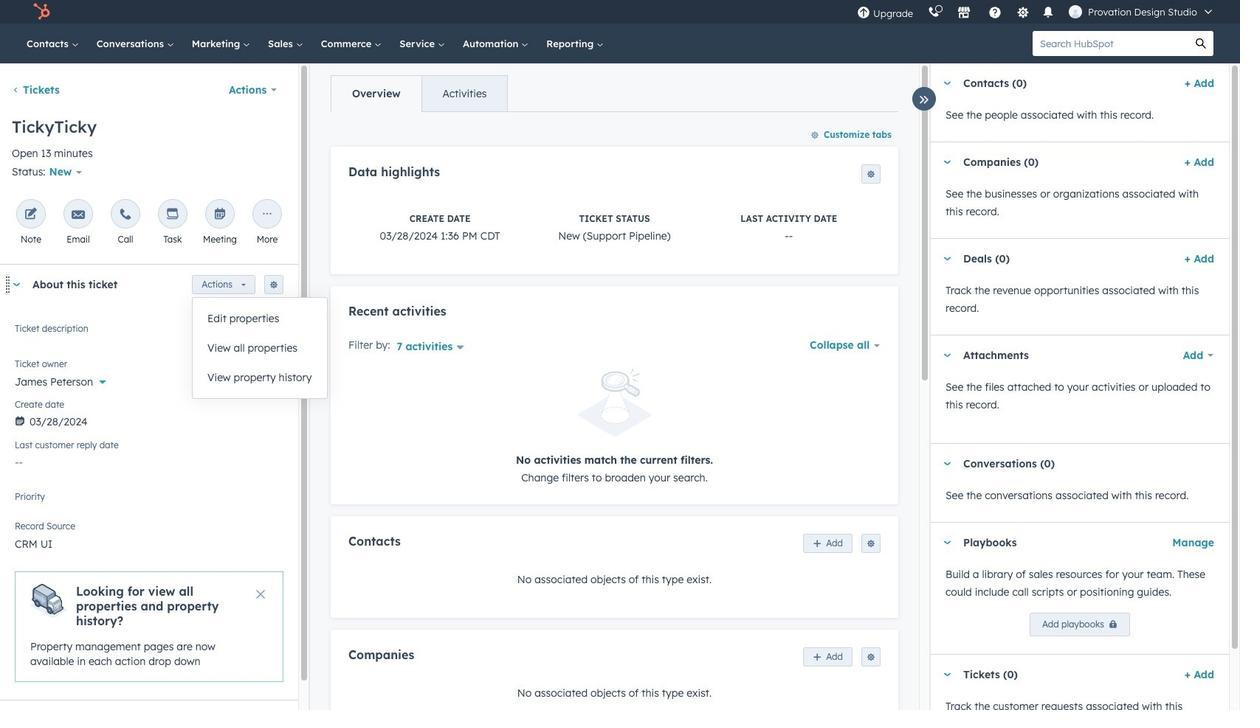 Task type: describe. For each thing, give the bounding box(es) containing it.
2 caret image from the top
[[943, 462, 952, 466]]

call image
[[119, 208, 132, 222]]

MM/DD/YYYY text field
[[15, 408, 283, 432]]

meeting image
[[213, 208, 227, 222]]

james peterson image
[[1069, 5, 1082, 18]]

1 caret image from the top
[[943, 161, 952, 164]]

marketplaces image
[[958, 7, 971, 20]]

close image
[[256, 591, 265, 600]]

manage card settings image
[[269, 282, 278, 290]]

1 vertical spatial alert
[[15, 572, 283, 683]]

note image
[[24, 208, 38, 222]]



Task type: vqa. For each thing, say whether or not it's contained in the screenshot.
'Search HubSpot' search field
yes



Task type: locate. For each thing, give the bounding box(es) containing it.
more image
[[261, 208, 274, 222]]

alert
[[348, 369, 881, 487], [15, 572, 283, 683]]

3 caret image from the top
[[943, 541, 952, 545]]

navigation
[[331, 75, 508, 112]]

task image
[[166, 208, 179, 222]]

-- text field
[[15, 449, 283, 473]]

None text field
[[15, 321, 283, 351]]

0 horizontal spatial alert
[[15, 572, 283, 683]]

caret image
[[943, 82, 952, 85], [943, 257, 952, 261], [12, 283, 21, 287], [943, 354, 952, 358]]

4 caret image from the top
[[943, 674, 952, 677]]

Search HubSpot search field
[[1033, 31, 1189, 56]]

1 horizontal spatial alert
[[348, 369, 881, 487]]

0 vertical spatial alert
[[348, 369, 881, 487]]

menu
[[850, 0, 1222, 24]]

email image
[[72, 208, 85, 222]]

caret image
[[943, 161, 952, 164], [943, 462, 952, 466], [943, 541, 952, 545], [943, 674, 952, 677]]



